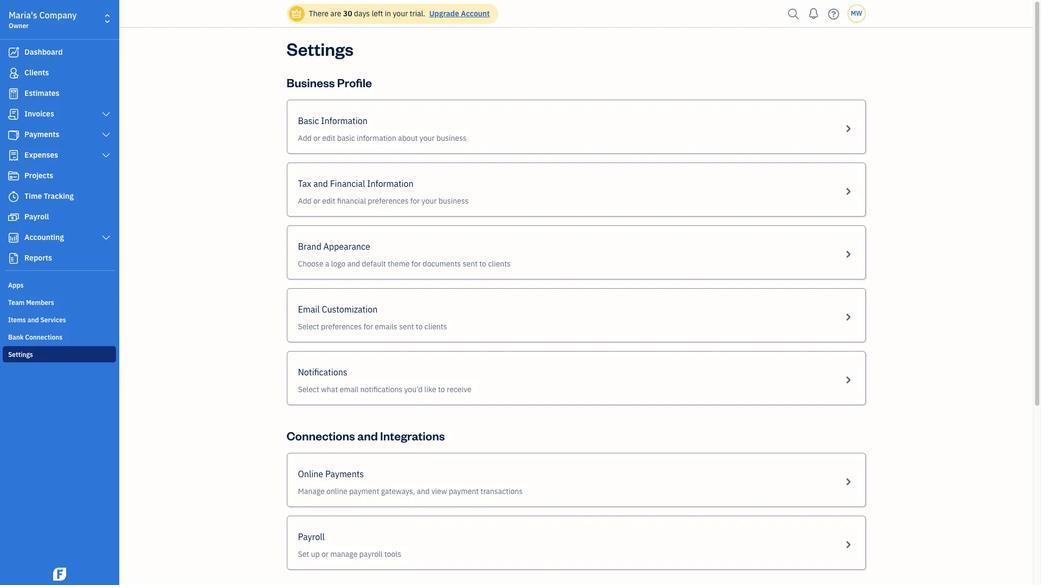 Task type: locate. For each thing, give the bounding box(es) containing it.
1 horizontal spatial to
[[438, 385, 445, 395]]

1 vertical spatial add
[[298, 196, 312, 206]]

business profile
[[287, 75, 372, 90]]

chevron large down image
[[101, 110, 111, 119], [101, 131, 111, 139], [101, 151, 111, 160], [101, 234, 111, 242]]

payments inside main element
[[24, 130, 59, 139]]

1 vertical spatial preferences
[[321, 322, 362, 332]]

0 vertical spatial business
[[437, 133, 467, 143]]

upgrade
[[429, 9, 459, 18]]

expenses
[[24, 150, 58, 160]]

you'd
[[404, 385, 423, 395]]

upgrade account link
[[427, 9, 490, 18]]

to right emails at the left of page
[[416, 322, 423, 332]]

payroll up up
[[298, 532, 325, 543]]

left
[[372, 9, 383, 18]]

payment right online
[[349, 487, 379, 497]]

chevron large down image for expenses
[[101, 151, 111, 160]]

and right tax
[[313, 178, 328, 189]]

apps
[[8, 281, 24, 290]]

online payments
[[298, 469, 364, 480]]

0 vertical spatial edit
[[322, 133, 335, 143]]

email
[[340, 385, 359, 395]]

1 vertical spatial connections
[[287, 428, 355, 444]]

0 vertical spatial information
[[321, 116, 368, 126]]

1 chevron large down image from the top
[[101, 110, 111, 119]]

payment image
[[7, 130, 20, 140]]

chevron large down image inside expenses link
[[101, 151, 111, 160]]

0 vertical spatial connections
[[25, 334, 63, 342]]

notifications image
[[805, 3, 822, 24]]

1 horizontal spatial payments
[[325, 469, 364, 480]]

and left integrations
[[357, 428, 378, 444]]

0 horizontal spatial connections
[[25, 334, 63, 342]]

and right items
[[27, 316, 39, 324]]

chevron large down image up expenses link
[[101, 131, 111, 139]]

to right like
[[438, 385, 445, 395]]

2 vertical spatial your
[[422, 196, 437, 206]]

basic information
[[298, 116, 368, 126]]

like
[[424, 385, 436, 395]]

basic
[[337, 133, 355, 143]]

projects
[[24, 171, 53, 181]]

add for tax
[[298, 196, 312, 206]]

search image
[[785, 6, 802, 22]]

invoice image
[[7, 109, 20, 120]]

add or edit financial preferences for your business
[[298, 196, 469, 206]]

payroll down time
[[24, 212, 49, 222]]

1 vertical spatial or
[[313, 196, 321, 206]]

information up basic
[[321, 116, 368, 126]]

select for notifications
[[298, 385, 319, 395]]

your
[[393, 9, 408, 18], [420, 133, 435, 143], [422, 196, 437, 206]]

edit for and
[[322, 196, 335, 206]]

online
[[327, 487, 348, 497]]

0 vertical spatial preferences
[[368, 196, 409, 206]]

1 vertical spatial sent
[[399, 322, 414, 332]]

information up add or edit financial preferences for your business on the top of the page
[[367, 178, 414, 189]]

bank connections
[[8, 334, 63, 342]]

payroll inside main element
[[24, 212, 49, 222]]

0 horizontal spatial settings
[[8, 351, 33, 359]]

2 select from the top
[[298, 385, 319, 395]]

set
[[298, 550, 309, 560]]

0 horizontal spatial payments
[[24, 130, 59, 139]]

dashboard image
[[7, 47, 20, 58]]

1 vertical spatial select
[[298, 385, 319, 395]]

select left what
[[298, 385, 319, 395]]

receive
[[447, 385, 471, 395]]

to
[[479, 259, 486, 269], [416, 322, 423, 332], [438, 385, 445, 395]]

settings down there
[[287, 37, 354, 60]]

connections up the online payments
[[287, 428, 355, 444]]

2 horizontal spatial to
[[479, 259, 486, 269]]

estimates
[[24, 88, 59, 98]]

owner
[[9, 22, 29, 30]]

1 select from the top
[[298, 322, 319, 332]]

0 vertical spatial or
[[313, 133, 321, 143]]

add for basic
[[298, 133, 312, 143]]

or for and
[[313, 196, 321, 206]]

company
[[39, 10, 77, 21]]

customization
[[322, 304, 378, 315]]

chevron large down image inside payments link
[[101, 131, 111, 139]]

0 vertical spatial sent
[[463, 259, 478, 269]]

accounting link
[[3, 228, 116, 248]]

reports
[[24, 253, 52, 263]]

or down basic
[[313, 133, 321, 143]]

default
[[362, 259, 386, 269]]

0 vertical spatial clients
[[488, 259, 511, 269]]

select
[[298, 322, 319, 332], [298, 385, 319, 395]]

view
[[431, 487, 447, 497]]

payments
[[24, 130, 59, 139], [325, 469, 364, 480]]

or right up
[[322, 550, 329, 560]]

chevron large down image up payments link
[[101, 110, 111, 119]]

business
[[437, 133, 467, 143], [439, 196, 469, 206]]

chevron large down image for invoices
[[101, 110, 111, 119]]

clients
[[24, 68, 49, 78]]

sent right emails at the left of page
[[399, 322, 414, 332]]

0 horizontal spatial preferences
[[321, 322, 362, 332]]

connections down items and services
[[25, 334, 63, 342]]

connections
[[25, 334, 63, 342], [287, 428, 355, 444]]

1 add from the top
[[298, 133, 312, 143]]

and
[[313, 178, 328, 189], [347, 259, 360, 269], [27, 316, 39, 324], [357, 428, 378, 444], [417, 487, 430, 497]]

and inside main element
[[27, 316, 39, 324]]

bank
[[8, 334, 24, 342]]

0 vertical spatial select
[[298, 322, 319, 332]]

to right documents
[[479, 259, 486, 269]]

or
[[313, 133, 321, 143], [313, 196, 321, 206], [322, 550, 329, 560]]

1 vertical spatial edit
[[322, 196, 335, 206]]

and for connections and integrations
[[357, 428, 378, 444]]

1 horizontal spatial preferences
[[368, 196, 409, 206]]

0 vertical spatial payments
[[24, 130, 59, 139]]

business for tax and financial information
[[439, 196, 469, 206]]

0 horizontal spatial payroll
[[24, 212, 49, 222]]

information
[[321, 116, 368, 126], [367, 178, 414, 189]]

there
[[309, 9, 329, 18]]

time tracking link
[[3, 187, 116, 207]]

business for basic information
[[437, 133, 467, 143]]

preferences right financial
[[368, 196, 409, 206]]

appearance
[[323, 241, 370, 252]]

add
[[298, 133, 312, 143], [298, 196, 312, 206]]

add down tax
[[298, 196, 312, 206]]

chevron large down image up the projects link
[[101, 151, 111, 160]]

2 vertical spatial or
[[322, 550, 329, 560]]

2 edit from the top
[[322, 196, 335, 206]]

freshbooks image
[[51, 568, 68, 581]]

0 horizontal spatial to
[[416, 322, 423, 332]]

clients
[[488, 259, 511, 269], [425, 322, 447, 332]]

tools
[[384, 550, 401, 560]]

for
[[410, 196, 420, 206], [412, 259, 421, 269], [364, 322, 373, 332]]

1 vertical spatial business
[[439, 196, 469, 206]]

email
[[298, 304, 320, 315]]

0 vertical spatial payroll
[[24, 212, 49, 222]]

0 vertical spatial add
[[298, 133, 312, 143]]

payment right view
[[449, 487, 479, 497]]

1 horizontal spatial clients
[[488, 259, 511, 269]]

time tracking
[[24, 191, 74, 201]]

your for basic information
[[420, 133, 435, 143]]

or left financial
[[313, 196, 321, 206]]

manage online payment gateways, and view payment transactions
[[298, 487, 523, 497]]

go to help image
[[825, 6, 842, 22]]

email customization
[[298, 304, 378, 315]]

1 horizontal spatial payment
[[449, 487, 479, 497]]

1 vertical spatial payments
[[325, 469, 364, 480]]

expense image
[[7, 150, 20, 161]]

2 add from the top
[[298, 196, 312, 206]]

3 chevron large down image from the top
[[101, 151, 111, 160]]

1 vertical spatial your
[[420, 133, 435, 143]]

1 horizontal spatial sent
[[463, 259, 478, 269]]

team
[[8, 299, 25, 307]]

settings
[[287, 37, 354, 60], [8, 351, 33, 359]]

1 edit from the top
[[322, 133, 335, 143]]

1 horizontal spatial settings
[[287, 37, 354, 60]]

and left view
[[417, 487, 430, 497]]

sent
[[463, 259, 478, 269], [399, 322, 414, 332]]

add down basic
[[298, 133, 312, 143]]

preferences down email customization
[[321, 322, 362, 332]]

main element
[[0, 0, 146, 586]]

payments up expenses
[[24, 130, 59, 139]]

0 horizontal spatial clients
[[425, 322, 447, 332]]

edit left basic
[[322, 133, 335, 143]]

2 chevron large down image from the top
[[101, 131, 111, 139]]

chevron large down image down payroll link
[[101, 234, 111, 242]]

are
[[330, 9, 341, 18]]

reports link
[[3, 249, 116, 268]]

chevron large down image inside invoices link
[[101, 110, 111, 119]]

1 vertical spatial settings
[[8, 351, 33, 359]]

settings down bank
[[8, 351, 33, 359]]

select down email
[[298, 322, 319, 332]]

timer image
[[7, 191, 20, 202]]

edit left financial
[[322, 196, 335, 206]]

your for tax and financial information
[[422, 196, 437, 206]]

mw
[[851, 9, 862, 17]]

0 horizontal spatial payment
[[349, 487, 379, 497]]

preferences
[[368, 196, 409, 206], [321, 322, 362, 332]]

payroll
[[24, 212, 49, 222], [298, 532, 325, 543]]

4 chevron large down image from the top
[[101, 234, 111, 242]]

chevron large down image inside "accounting" link
[[101, 234, 111, 242]]

settings link
[[3, 347, 116, 363]]

1 vertical spatial for
[[412, 259, 421, 269]]

chart image
[[7, 233, 20, 243]]

payments up online
[[325, 469, 364, 480]]

0 vertical spatial your
[[393, 9, 408, 18]]

1 vertical spatial payroll
[[298, 532, 325, 543]]

sent right documents
[[463, 259, 478, 269]]

client image
[[7, 68, 20, 79]]



Task type: describe. For each thing, give the bounding box(es) containing it.
team members
[[8, 299, 54, 307]]

payments link
[[3, 125, 116, 145]]

gateways,
[[381, 487, 415, 497]]

there are 30 days left in your trial. upgrade account
[[309, 9, 490, 18]]

0 vertical spatial for
[[410, 196, 420, 206]]

bank connections link
[[3, 329, 116, 345]]

financial
[[337, 196, 366, 206]]

select for email customization
[[298, 322, 319, 332]]

set up or manage payroll tools
[[298, 550, 401, 560]]

expenses link
[[3, 146, 116, 165]]

0 vertical spatial settings
[[287, 37, 354, 60]]

and for tax and financial information
[[313, 178, 328, 189]]

tax
[[298, 178, 311, 189]]

add or edit basic information about your business
[[298, 133, 467, 143]]

tracking
[[44, 191, 74, 201]]

edit for information
[[322, 133, 335, 143]]

logo
[[331, 259, 346, 269]]

payroll link
[[3, 208, 116, 227]]

basic
[[298, 116, 319, 126]]

about
[[398, 133, 418, 143]]

crown image
[[291, 8, 302, 19]]

invoices link
[[3, 105, 116, 124]]

select what email notifications you'd like to receive
[[298, 385, 471, 395]]

a
[[325, 259, 329, 269]]

transactions
[[481, 487, 523, 497]]

connections and integrations
[[287, 428, 445, 444]]

estimates link
[[3, 84, 116, 104]]

apps link
[[3, 277, 116, 293]]

days
[[354, 9, 370, 18]]

notifications
[[298, 367, 347, 378]]

theme
[[388, 259, 410, 269]]

chevron large down image for payments
[[101, 131, 111, 139]]

accounting
[[24, 233, 64, 242]]

information
[[357, 133, 396, 143]]

1 horizontal spatial connections
[[287, 428, 355, 444]]

what
[[321, 385, 338, 395]]

0 vertical spatial to
[[479, 259, 486, 269]]

maria's
[[9, 10, 37, 21]]

and for items and services
[[27, 316, 39, 324]]

1 vertical spatial information
[[367, 178, 414, 189]]

2 payment from the left
[[449, 487, 479, 497]]

time
[[24, 191, 42, 201]]

maria's company owner
[[9, 10, 77, 30]]

2 vertical spatial to
[[438, 385, 445, 395]]

brand appearance
[[298, 241, 370, 252]]

1 payment from the left
[[349, 487, 379, 497]]

items and services
[[8, 316, 66, 324]]

in
[[385, 9, 391, 18]]

1 horizontal spatial payroll
[[298, 532, 325, 543]]

payroll
[[359, 550, 383, 560]]

1 vertical spatial clients
[[425, 322, 447, 332]]

chevron large down image for accounting
[[101, 234, 111, 242]]

business
[[287, 75, 335, 90]]

notifications
[[360, 385, 402, 395]]

2 vertical spatial for
[[364, 322, 373, 332]]

manage
[[298, 487, 325, 497]]

and right logo
[[347, 259, 360, 269]]

project image
[[7, 171, 20, 182]]

trial.
[[410, 9, 425, 18]]

members
[[26, 299, 54, 307]]

estimate image
[[7, 88, 20, 99]]

invoices
[[24, 109, 54, 119]]

report image
[[7, 253, 20, 264]]

items and services link
[[3, 312, 116, 328]]

emails
[[375, 322, 397, 332]]

connections inside main element
[[25, 334, 63, 342]]

choose a logo and default theme for documents sent to clients
[[298, 259, 511, 269]]

integrations
[[380, 428, 445, 444]]

profile
[[337, 75, 372, 90]]

dashboard
[[24, 47, 63, 57]]

clients link
[[3, 63, 116, 83]]

settings inside 'link'
[[8, 351, 33, 359]]

choose
[[298, 259, 323, 269]]

mw button
[[847, 4, 866, 23]]

tax and financial information
[[298, 178, 414, 189]]

money image
[[7, 212, 20, 223]]

select preferences for emails sent to clients
[[298, 322, 447, 332]]

brand
[[298, 241, 321, 252]]

projects link
[[3, 166, 116, 186]]

up
[[311, 550, 320, 560]]

team members link
[[3, 294, 116, 311]]

1 vertical spatial to
[[416, 322, 423, 332]]

or for information
[[313, 133, 321, 143]]

online
[[298, 469, 323, 480]]

0 horizontal spatial sent
[[399, 322, 414, 332]]

services
[[40, 316, 66, 324]]

financial
[[330, 178, 365, 189]]

documents
[[423, 259, 461, 269]]

account
[[461, 9, 490, 18]]

items
[[8, 316, 26, 324]]

30
[[343, 9, 352, 18]]

manage
[[330, 550, 358, 560]]



Task type: vqa. For each thing, say whether or not it's contained in the screenshot.
a at left
yes



